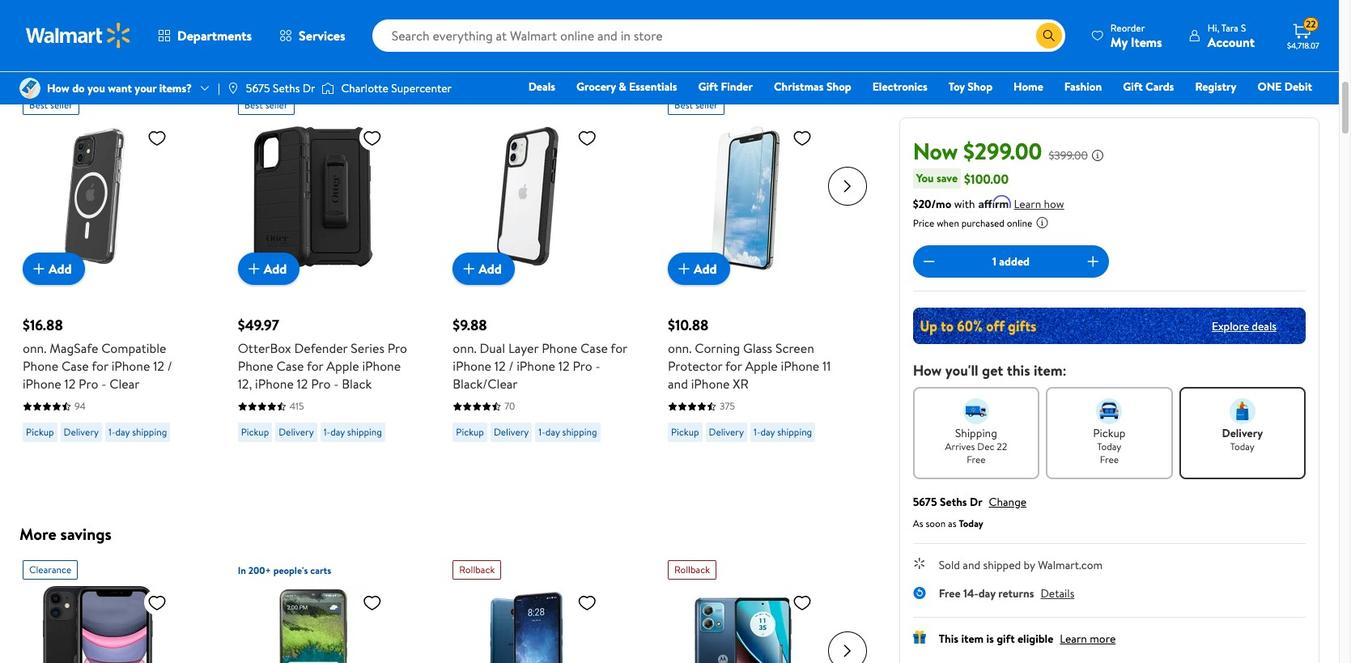 Task type: locate. For each thing, give the bounding box(es) containing it.
0 horizontal spatial you
[[87, 80, 105, 96]]

onn. magsafe compatible phone case for iphone 12 / iphone 12 pro - clear image
[[23, 121, 173, 272]]

2 best seller from the left
[[244, 98, 288, 112]]

0 horizontal spatial best seller
[[29, 98, 73, 112]]

0 vertical spatial seths
[[273, 80, 300, 96]]

1 vertical spatial 5675
[[913, 494, 937, 510]]

best down based
[[29, 98, 48, 112]]

best down essentials
[[674, 98, 693, 112]]

increase quantity straight talk apple iphone 12, 64gb, black- prepaid smartphone [locked to straight talk], current quantity 1 image
[[1083, 252, 1103, 271]]

pickup for $49.97
[[241, 425, 269, 439]]

2 delivery from the left
[[279, 425, 314, 439]]

2 best from the left
[[244, 98, 263, 112]]

iphone up 375
[[691, 375, 730, 393]]

1 rollback from the left
[[459, 562, 495, 576]]

shop right toy
[[968, 79, 993, 95]]

1 delivery from the left
[[64, 425, 99, 439]]

1 horizontal spatial onn.
[[453, 339, 477, 357]]

add button up $9.88
[[453, 253, 515, 285]]

1 best seller from the left
[[29, 98, 73, 112]]

seller
[[50, 98, 73, 112], [265, 98, 288, 112], [695, 98, 718, 112]]

today down intent image for delivery
[[1230, 440, 1255, 453]]

add button for $9.88
[[453, 253, 515, 285]]

- inside the $16.88 onn. magsafe compatible phone case for iphone 12 / iphone 12 pro - clear
[[101, 375, 106, 393]]

best seller for $49.97
[[244, 98, 288, 112]]

walmart+ link
[[1257, 100, 1320, 118]]

add button for $49.97
[[238, 253, 300, 285]]

best for $16.88
[[29, 98, 48, 112]]

for left protector
[[611, 339, 627, 357]]

add
[[49, 260, 72, 278], [264, 260, 287, 278], [479, 260, 502, 278], [694, 260, 717, 278]]

2 horizontal spatial  image
[[322, 80, 335, 96]]

seths down services 'dropdown button' on the left top of page
[[273, 80, 300, 96]]

for inside '$10.88 onn. corning glass screen protector for apple iphone 11 and iphone xr'
[[725, 357, 742, 375]]

1 vertical spatial 22
[[997, 440, 1007, 453]]

1 horizontal spatial how
[[913, 360, 942, 380]]

in
[[238, 563, 246, 577]]

delivery for $49.97
[[279, 425, 314, 439]]

this
[[1007, 360, 1030, 380]]

toy
[[949, 79, 965, 95]]

2 horizontal spatial best seller
[[674, 98, 718, 112]]

3 seller from the left
[[695, 98, 718, 112]]

day down black on the bottom of page
[[330, 425, 345, 439]]

learn up online
[[1014, 196, 1041, 212]]

0 horizontal spatial rollback
[[459, 562, 495, 576]]

pickup for $10.88
[[671, 425, 699, 439]]

1- down $49.97 otterbox defender series pro phone case for apple iphone 12, iphone 12 pro - black at left
[[324, 425, 330, 439]]

today inside 5675 seths dr change as soon as today
[[959, 517, 983, 530]]

0 horizontal spatial add to cart image
[[244, 259, 264, 278]]

returns
[[998, 585, 1034, 602]]

delivery down 375
[[709, 425, 744, 439]]

explore deals link
[[1205, 311, 1283, 340]]

add for $16.88
[[49, 260, 72, 278]]

- inside $9.88 onn. dual layer phone case for iphone 12 / iphone 12 pro - black/clear
[[595, 357, 600, 375]]

0 horizontal spatial how
[[47, 80, 69, 96]]

1 apple from the left
[[326, 357, 359, 375]]

pickup today free
[[1093, 425, 1126, 466]]

pickup for $9.88
[[456, 425, 484, 439]]

Search search field
[[372, 19, 1065, 52]]

2 horizontal spatial onn.
[[668, 339, 692, 357]]

1 horizontal spatial add to cart image
[[674, 259, 694, 278]]

day for $9.88
[[545, 425, 560, 439]]

learn left more
[[1060, 631, 1087, 647]]

0 vertical spatial you
[[114, 41, 139, 63]]

add to cart image for $16.88
[[29, 259, 49, 278]]

1 vertical spatial you
[[87, 80, 105, 96]]

add to favorites list, straight talk nokia c110, 32gb, grey - prepaid smartphone [locked to straight talk] image
[[362, 592, 382, 612]]

best seller down 5675 seths dr
[[244, 98, 288, 112]]

3 1-day shipping from the left
[[539, 425, 597, 439]]

0 horizontal spatial today
[[959, 517, 983, 530]]

electronics
[[873, 79, 927, 95]]

1 horizontal spatial best
[[244, 98, 263, 112]]

1 horizontal spatial best seller
[[244, 98, 288, 112]]

0 vertical spatial learn
[[1014, 196, 1041, 212]]

1 horizontal spatial free
[[967, 453, 986, 466]]

dr
[[303, 80, 315, 96], [970, 494, 982, 510]]

4 1-day shipping from the left
[[754, 425, 812, 439]]

add button up $16.88
[[23, 253, 85, 285]]

seths up as
[[940, 494, 967, 510]]

1 shipping from the left
[[132, 425, 167, 439]]

seller down gift finder
[[695, 98, 718, 112]]

2 horizontal spatial case
[[581, 339, 608, 357]]

2 1-day shipping from the left
[[324, 425, 382, 439]]

12
[[153, 357, 164, 375], [495, 357, 506, 375], [558, 357, 570, 375], [64, 375, 76, 393], [297, 375, 308, 393]]

shop right christmas
[[827, 79, 851, 95]]

3 1- from the left
[[539, 425, 546, 439]]

3 add from the left
[[479, 260, 502, 278]]

add up $49.97
[[264, 260, 287, 278]]

free inside the pickup today free
[[1100, 453, 1119, 466]]

0 horizontal spatial free
[[939, 585, 961, 602]]

0 horizontal spatial onn.
[[23, 339, 46, 357]]

gift left finder
[[698, 79, 718, 95]]

gift for gift cards
[[1123, 79, 1143, 95]]

services
[[299, 27, 345, 45]]

 image left on
[[19, 78, 40, 99]]

pro inside $9.88 onn. dual layer phone case for iphone 12 / iphone 12 pro - black/clear
[[573, 357, 592, 375]]

items
[[71, 41, 110, 63]]

1-day shipping for $10.88
[[754, 425, 812, 439]]

0 horizontal spatial and
[[668, 375, 688, 393]]

seths inside 5675 seths dr change as soon as today
[[940, 494, 967, 510]]

2 shipping from the left
[[347, 425, 382, 439]]

pro
[[388, 339, 407, 357], [573, 357, 592, 375], [79, 375, 98, 393], [311, 375, 331, 393]]

free down shipping
[[967, 453, 986, 466]]

people's
[[273, 563, 308, 577]]

1-day shipping for $9.88
[[539, 425, 597, 439]]

1 pickup from the left
[[26, 425, 54, 439]]

gift
[[997, 631, 1015, 647]]

2 horizontal spatial today
[[1230, 440, 1255, 453]]

best seller
[[29, 98, 73, 112], [244, 98, 288, 112], [674, 98, 718, 112]]

- left the clear
[[101, 375, 106, 393]]

1 horizontal spatial seths
[[940, 494, 967, 510]]

shop for christmas shop
[[827, 79, 851, 95]]

1- down '$10.88 onn. corning glass screen protector for apple iphone 11 and iphone xr'
[[754, 425, 761, 439]]

might
[[143, 41, 185, 63]]

add to favorites list, verizon apple iphone 11, 64gb, black- prepaid smartphone [locked to verizon prepaid] image
[[147, 592, 167, 612]]

3 add button from the left
[[453, 253, 515, 285]]

22 inside the shipping arrives dec 22 free
[[997, 440, 1007, 453]]

12 up 415
[[297, 375, 308, 393]]

how left you'll
[[913, 360, 942, 380]]

free left the 14-
[[939, 585, 961, 602]]

add for $49.97
[[264, 260, 287, 278]]

free 14-day returns details
[[939, 585, 1075, 602]]

learn how button
[[1014, 196, 1064, 213]]

rollback
[[459, 562, 495, 576], [674, 562, 710, 576]]

hi, tara s account
[[1208, 21, 1255, 51]]

seller down 5675 seths dr
[[265, 98, 288, 112]]

best for $10.88
[[674, 98, 693, 112]]

shipping for $9.88
[[562, 425, 597, 439]]

case up 415
[[277, 357, 304, 375]]

product group containing clearance
[[23, 553, 202, 663]]

you up customers
[[114, 41, 139, 63]]

phone inside the $16.88 onn. magsafe compatible phone case for iphone 12 / iphone 12 pro - clear
[[23, 357, 58, 375]]

best seller down the do
[[29, 98, 73, 112]]

/ right "compatible"
[[167, 357, 172, 375]]

0 horizontal spatial apple
[[326, 357, 359, 375]]

1 vertical spatial and
[[963, 557, 980, 573]]

2 horizontal spatial free
[[1100, 453, 1119, 466]]

1 add from the left
[[49, 260, 72, 278]]

5675 seths dr change as soon as today
[[913, 494, 1027, 530]]

1 horizontal spatial 5675
[[913, 494, 937, 510]]

1 horizontal spatial case
[[277, 357, 304, 375]]

add to cart image up $9.88
[[459, 259, 479, 278]]

4 add from the left
[[694, 260, 717, 278]]

for left glass
[[725, 357, 742, 375]]

0 horizontal spatial phone
[[23, 357, 58, 375]]

12 right layer
[[558, 357, 570, 375]]

shipping
[[132, 425, 167, 439], [347, 425, 382, 439], [562, 425, 597, 439], [777, 425, 812, 439]]

departments button
[[144, 16, 266, 55]]

0 horizontal spatial learn
[[1014, 196, 1041, 212]]

4 1- from the left
[[754, 425, 761, 439]]

onn. down $16.88
[[23, 339, 46, 357]]

1 add to cart image from the left
[[244, 259, 264, 278]]

-
[[595, 357, 600, 375], [101, 375, 106, 393], [334, 375, 339, 393]]

add button for $10.88
[[668, 253, 730, 285]]

today inside the pickup today free
[[1097, 440, 1122, 453]]

you for want
[[87, 80, 105, 96]]

1 horizontal spatial add to cart image
[[459, 259, 479, 278]]

5 pickup from the left
[[1093, 425, 1126, 441]]

case up 94
[[61, 357, 89, 375]]

1- for $16.88
[[109, 425, 115, 439]]

iphone right 12,
[[255, 375, 294, 393]]

gift left the cards
[[1123, 79, 1143, 95]]

1 horizontal spatial shop
[[968, 79, 993, 95]]

purchased
[[962, 216, 1005, 230]]

rollback up verizon sharp rouvo v, 32gb, black - prepaid smartphone [locked to verizon prepaid] image
[[459, 562, 495, 576]]

 image right |
[[227, 82, 240, 95]]

onn. down $9.88
[[453, 339, 477, 357]]

0 horizontal spatial  image
[[19, 78, 40, 99]]

0 horizontal spatial /
[[167, 357, 172, 375]]

for for $16.88
[[92, 357, 108, 375]]

delivery down 94
[[64, 425, 99, 439]]

walmart image
[[26, 23, 131, 49]]

2 add to cart image from the left
[[674, 259, 694, 278]]

onn. inside $9.88 onn. dual layer phone case for iphone 12 / iphone 12 pro - black/clear
[[453, 339, 477, 357]]

- inside $49.97 otterbox defender series pro phone case for apple iphone 12, iphone 12 pro - black
[[334, 375, 339, 393]]

2 / from the left
[[509, 357, 514, 375]]

0 horizontal spatial 22
[[997, 440, 1007, 453]]

0 horizontal spatial add to cart image
[[29, 259, 49, 278]]

more
[[1090, 631, 1116, 647]]

phone for $16.88
[[23, 357, 58, 375]]

5 delivery from the left
[[1222, 425, 1263, 441]]

dr for 5675 seths dr change as soon as today
[[970, 494, 982, 510]]

0 vertical spatial how
[[47, 80, 69, 96]]

you right the do
[[87, 80, 105, 96]]

delivery
[[64, 425, 99, 439], [279, 425, 314, 439], [494, 425, 529, 439], [709, 425, 744, 439], [1222, 425, 1263, 441]]

more savings
[[19, 523, 112, 544]]

1 horizontal spatial -
[[334, 375, 339, 393]]

you
[[916, 170, 934, 186]]

dr left change
[[970, 494, 982, 510]]

phone
[[542, 339, 577, 357], [23, 357, 58, 375], [238, 357, 273, 375]]

iphone
[[111, 357, 150, 375], [362, 357, 401, 375], [453, 357, 491, 375], [517, 357, 555, 375], [781, 357, 819, 375], [23, 375, 61, 393], [255, 375, 294, 393], [691, 375, 730, 393]]

clear
[[109, 375, 140, 393]]

1 horizontal spatial and
[[963, 557, 980, 573]]

3 best seller from the left
[[674, 98, 718, 112]]

case right layer
[[581, 339, 608, 357]]

price
[[913, 216, 934, 230]]

add to cart image for $49.97
[[244, 259, 264, 278]]

add to cart image
[[244, 259, 264, 278], [674, 259, 694, 278]]

1 onn. from the left
[[23, 339, 46, 357]]

onn. inside the $16.88 onn. magsafe compatible phone case for iphone 12 / iphone 12 pro - clear
[[23, 339, 46, 357]]

how down on
[[47, 80, 69, 96]]

1 / from the left
[[167, 357, 172, 375]]

apple
[[326, 357, 359, 375], [745, 357, 778, 375]]

1
[[993, 253, 997, 270]]

how
[[1044, 196, 1064, 212]]

1 horizontal spatial seller
[[265, 98, 288, 112]]

glass
[[743, 339, 772, 357]]

add for $9.88
[[479, 260, 502, 278]]

and right the sold
[[963, 557, 980, 573]]

2 shop from the left
[[968, 79, 993, 95]]

is
[[986, 631, 994, 647]]

0 horizontal spatial case
[[61, 357, 89, 375]]

onn. for $9.88
[[453, 339, 477, 357]]

200+
[[248, 563, 271, 577]]

add for $10.88
[[694, 260, 717, 278]]

add button up $10.88
[[668, 253, 730, 285]]

2 horizontal spatial phone
[[542, 339, 577, 357]]

deals link
[[521, 78, 563, 96]]

day down $9.88 onn. dual layer phone case for iphone 12 / iphone 12 pro - black/clear
[[545, 425, 560, 439]]

add to favorites list, otterbox defender series pro phone case for apple iphone 12, iphone 12 pro - black image
[[362, 128, 382, 148]]

toy shop
[[949, 79, 993, 95]]

defender
[[294, 339, 348, 357]]

screen
[[775, 339, 814, 357]]

delivery down intent image for delivery
[[1222, 425, 1263, 441]]

5675 up as
[[913, 494, 937, 510]]

pro right layer
[[573, 357, 592, 375]]

1 horizontal spatial 22
[[1306, 17, 1316, 31]]

online
[[1007, 216, 1033, 230]]

1 vertical spatial learn
[[1060, 631, 1087, 647]]

today right as
[[959, 517, 983, 530]]

add up $16.88
[[49, 260, 72, 278]]

day for $49.97
[[330, 425, 345, 439]]

4 add button from the left
[[668, 253, 730, 285]]

for inside $9.88 onn. dual layer phone case for iphone 12 / iphone 12 pro - black/clear
[[611, 339, 627, 357]]

0 vertical spatial dr
[[303, 80, 315, 96]]

2 1- from the left
[[324, 425, 330, 439]]

 image
[[19, 78, 40, 99], [322, 80, 335, 96], [227, 82, 240, 95]]

intent image for delivery image
[[1230, 398, 1255, 424]]

phone inside $9.88 onn. dual layer phone case for iphone 12 / iphone 12 pro - black/clear
[[542, 339, 577, 357]]

1 horizontal spatial apple
[[745, 357, 778, 375]]

shop inside "link"
[[968, 79, 993, 95]]

2 horizontal spatial best
[[674, 98, 693, 112]]

/ inside the $16.88 onn. magsafe compatible phone case for iphone 12 / iphone 12 pro - clear
[[167, 357, 172, 375]]

one debit walmart+
[[1258, 79, 1312, 117]]

0 vertical spatial and
[[668, 375, 688, 393]]

5675
[[246, 80, 270, 96], [913, 494, 937, 510]]

how
[[47, 80, 69, 96], [913, 360, 942, 380]]

3 onn. from the left
[[668, 339, 692, 357]]

day left returns
[[979, 585, 996, 602]]

add up $10.88
[[694, 260, 717, 278]]

1 best from the left
[[29, 98, 48, 112]]

for left the clear
[[92, 357, 108, 375]]

1 horizontal spatial phone
[[238, 357, 273, 375]]

shop inside 'link'
[[827, 79, 851, 95]]

delivery for $10.88
[[709, 425, 744, 439]]

onn. inside '$10.88 onn. corning glass screen protector for apple iphone 11 and iphone xr'
[[668, 339, 692, 357]]

learn inside button
[[1014, 196, 1041, 212]]

2 rollback from the left
[[674, 562, 710, 576]]

1 horizontal spatial today
[[1097, 440, 1122, 453]]

add button up $49.97
[[238, 253, 300, 285]]

1 vertical spatial seths
[[940, 494, 967, 510]]

search icon image
[[1043, 29, 1056, 42]]

for inside $49.97 otterbox defender series pro phone case for apple iphone 12, iphone 12 pro - black
[[307, 357, 323, 375]]

dual
[[480, 339, 505, 357]]

0 horizontal spatial -
[[101, 375, 106, 393]]

phone down $49.97
[[238, 357, 273, 375]]

product group
[[23, 89, 202, 474], [238, 89, 417, 474], [453, 89, 632, 474], [668, 89, 847, 474], [23, 553, 202, 663], [238, 553, 417, 663], [453, 553, 632, 663], [668, 553, 847, 663]]

5675 inside 5675 seths dr change as soon as today
[[913, 494, 937, 510]]

black
[[342, 375, 372, 393]]

carts
[[310, 563, 331, 577]]

2 horizontal spatial -
[[595, 357, 600, 375]]

2 pickup from the left
[[241, 425, 269, 439]]

1 shop from the left
[[827, 79, 851, 95]]

for
[[611, 339, 627, 357], [92, 357, 108, 375], [307, 357, 323, 375], [725, 357, 742, 375]]

3 delivery from the left
[[494, 425, 529, 439]]

/ for $9.88
[[509, 357, 514, 375]]

onn. for $16.88
[[23, 339, 46, 357]]

today inside delivery today
[[1230, 440, 1255, 453]]

3 pickup from the left
[[456, 425, 484, 439]]

2 seller from the left
[[265, 98, 288, 112]]

delivery down 415
[[279, 425, 314, 439]]

4 delivery from the left
[[709, 425, 744, 439]]

3 shipping from the left
[[562, 425, 597, 439]]

shop for toy shop
[[968, 79, 993, 95]]

eligible
[[1018, 631, 1053, 647]]

case inside the $16.88 onn. magsafe compatible phone case for iphone 12 / iphone 12 pro - clear
[[61, 357, 89, 375]]

case inside $9.88 onn. dual layer phone case for iphone 12 / iphone 12 pro - black/clear
[[581, 339, 608, 357]]

bought
[[147, 64, 182, 80]]

intent image for shipping image
[[963, 398, 989, 424]]

day
[[115, 425, 130, 439], [330, 425, 345, 439], [545, 425, 560, 439], [761, 425, 775, 439], [979, 585, 996, 602]]

1 1-day shipping from the left
[[109, 425, 167, 439]]

for for $9.88
[[611, 339, 627, 357]]

1 vertical spatial how
[[913, 360, 942, 380]]

1 1- from the left
[[109, 425, 115, 439]]

pickup
[[26, 425, 54, 439], [241, 425, 269, 439], [456, 425, 484, 439], [671, 425, 699, 439], [1093, 425, 1126, 441]]

/ right dual
[[509, 357, 514, 375]]

4 shipping from the left
[[777, 425, 812, 439]]

2 add button from the left
[[238, 253, 300, 285]]

seller down the do
[[50, 98, 73, 112]]

1- down the clear
[[109, 425, 115, 439]]

next slide for more savings list image
[[828, 631, 867, 663]]

change
[[989, 494, 1027, 510]]

onn. dual layer phone case for iphone 12 / iphone 12 pro - black/clear image
[[453, 121, 603, 272]]

2 apple from the left
[[745, 357, 778, 375]]

2 onn. from the left
[[453, 339, 477, 357]]

add to cart image up $49.97
[[244, 259, 264, 278]]

4 pickup from the left
[[671, 425, 699, 439]]

add to cart image up $16.88
[[29, 259, 49, 278]]

2 add from the left
[[264, 260, 287, 278]]

best down 5675 seths dr
[[244, 98, 263, 112]]

1 seller from the left
[[50, 98, 73, 112]]

grocery & essentials link
[[569, 78, 685, 96]]

for inside the $16.88 onn. magsafe compatible phone case for iphone 12 / iphone 12 pro - clear
[[92, 357, 108, 375]]

protector
[[668, 357, 723, 375]]

rollback up total by verizon motorola moto g stylus 4g (2023), 64gb, blue - prepaid smartphone [locked to total by verizon] image on the bottom
[[674, 562, 710, 576]]

seths
[[273, 80, 300, 96], [940, 494, 967, 510]]

1 gift from the left
[[698, 79, 718, 95]]

1 add button from the left
[[23, 253, 85, 285]]

add to favorites list, total by verizon motorola moto g stylus 4g (2023), 64gb, blue - prepaid smartphone [locked to total by verizon] image
[[793, 592, 812, 612]]

5675 right |
[[246, 80, 270, 96]]

1 horizontal spatial  image
[[227, 82, 240, 95]]

day down '$10.88 onn. corning glass screen protector for apple iphone 11 and iphone xr'
[[761, 425, 775, 439]]

you inside similar items you might like based on what customers bought
[[114, 41, 139, 63]]

1 horizontal spatial /
[[509, 357, 514, 375]]

12 inside $49.97 otterbox defender series pro phone case for apple iphone 12, iphone 12 pro - black
[[297, 375, 308, 393]]

delivery for $16.88
[[64, 425, 99, 439]]

0 vertical spatial 22
[[1306, 17, 1316, 31]]

affirm image
[[978, 195, 1011, 208]]

0 horizontal spatial 5675
[[246, 80, 270, 96]]

iphone down $9.88
[[453, 357, 491, 375]]

dr inside 5675 seths dr change as soon as today
[[970, 494, 982, 510]]

pro up 94
[[79, 375, 98, 393]]

best seller down gift finder
[[674, 98, 718, 112]]

1 horizontal spatial gift
[[1123, 79, 1143, 95]]

dr down services 'dropdown button' on the left top of page
[[303, 80, 315, 96]]

1 horizontal spatial you
[[114, 41, 139, 63]]

add to cart image
[[29, 259, 49, 278], [459, 259, 479, 278]]

1 vertical spatial dr
[[970, 494, 982, 510]]

product group containing $10.88
[[668, 89, 847, 474]]

up to sixty percent off deals. shop now. image
[[913, 308, 1306, 344]]

 image for how
[[19, 78, 40, 99]]

onn. down $10.88
[[668, 339, 692, 357]]

otterbox defender series pro phone case for apple iphone 12, iphone 12 pro - black image
[[238, 121, 388, 272]]

added
[[999, 253, 1030, 270]]

1 horizontal spatial dr
[[970, 494, 982, 510]]

- left black on the bottom of page
[[334, 375, 339, 393]]

apple inside $49.97 otterbox defender series pro phone case for apple iphone 12, iphone 12 pro - black
[[326, 357, 359, 375]]

2 gift from the left
[[1123, 79, 1143, 95]]

item:
[[1034, 360, 1067, 380]]

free inside the shipping arrives dec 22 free
[[967, 453, 986, 466]]

product group containing in 200+ people's carts
[[238, 553, 417, 663]]

phone right layer
[[542, 339, 577, 357]]

items?
[[159, 80, 192, 96]]

day for $10.88
[[761, 425, 775, 439]]

1 add to cart image from the left
[[29, 259, 49, 278]]

 image for charlotte
[[322, 80, 335, 96]]

add to cart image up $10.88
[[674, 259, 694, 278]]

3 best from the left
[[674, 98, 693, 112]]

for left black on the bottom of page
[[307, 357, 323, 375]]

0 horizontal spatial dr
[[303, 80, 315, 96]]

delivery down 70
[[494, 425, 529, 439]]

0 vertical spatial 5675
[[246, 80, 270, 96]]

2 add to cart image from the left
[[459, 259, 479, 278]]

items
[[1131, 33, 1162, 51]]

iphone right dual
[[517, 357, 555, 375]]

shipping
[[955, 425, 997, 441]]

$49.97 otterbox defender series pro phone case for apple iphone 12, iphone 12 pro - black
[[238, 315, 407, 393]]

0 horizontal spatial shop
[[827, 79, 851, 95]]

case inside $49.97 otterbox defender series pro phone case for apple iphone 12, iphone 12 pro - black
[[277, 357, 304, 375]]

gift cards
[[1123, 79, 1174, 95]]

1- for $49.97
[[324, 425, 330, 439]]

22 right the dec at the bottom
[[997, 440, 1007, 453]]

0 horizontal spatial best
[[29, 98, 48, 112]]

Walmart Site-Wide search field
[[372, 19, 1065, 52]]

onn.
[[23, 339, 46, 357], [453, 339, 477, 357], [668, 339, 692, 357]]

0 horizontal spatial gift
[[698, 79, 718, 95]]

/ inside $9.88 onn. dual layer phone case for iphone 12 / iphone 12 pro - black/clear
[[509, 357, 514, 375]]

today down intent image for pickup
[[1097, 440, 1122, 453]]

black/clear
[[453, 375, 518, 393]]

day down the clear
[[115, 425, 130, 439]]

christmas shop
[[774, 79, 851, 95]]

day for $16.88
[[115, 425, 130, 439]]

0 horizontal spatial seller
[[50, 98, 73, 112]]

22
[[1306, 17, 1316, 31], [997, 440, 1007, 453]]

today
[[1097, 440, 1122, 453], [1230, 440, 1255, 453], [959, 517, 983, 530]]

product group containing $49.97
[[238, 89, 417, 474]]

christmas shop link
[[767, 78, 859, 96]]

shipping for $10.88
[[777, 425, 812, 439]]

|
[[218, 80, 220, 96]]

2 horizontal spatial seller
[[695, 98, 718, 112]]

phone down $16.88
[[23, 357, 58, 375]]

and down $10.88
[[668, 375, 688, 393]]

- right layer
[[595, 357, 600, 375]]

1 horizontal spatial rollback
[[674, 562, 710, 576]]

add up $9.88
[[479, 260, 502, 278]]

1- down $9.88 onn. dual layer phone case for iphone 12 / iphone 12 pro - black/clear
[[539, 425, 546, 439]]

now
[[913, 135, 958, 167]]

 image left charlotte
[[322, 80, 335, 96]]

0 horizontal spatial seths
[[273, 80, 300, 96]]

free down intent image for pickup
[[1100, 453, 1119, 466]]



Task type: vqa. For each thing, say whether or not it's contained in the screenshot.
the Fulfillment Speed tab
no



Task type: describe. For each thing, give the bounding box(es) containing it.
delivery today
[[1222, 425, 1263, 453]]

you for might
[[114, 41, 139, 63]]

$20/mo
[[913, 196, 951, 212]]

94
[[74, 399, 86, 413]]

by
[[1024, 557, 1035, 573]]

add to cart image for $10.88
[[674, 259, 694, 278]]

you save $100.00
[[916, 170, 1009, 187]]

my
[[1111, 33, 1128, 51]]

how for how you'll get this item:
[[913, 360, 942, 380]]

- for $16.88
[[101, 375, 106, 393]]

12 up 94
[[64, 375, 76, 393]]

and inside '$10.88 onn. corning glass screen protector for apple iphone 11 and iphone xr'
[[668, 375, 688, 393]]

iphone left 11 at right
[[781, 357, 819, 375]]

similar items you might like based on what customers bought
[[19, 41, 214, 80]]

xr
[[733, 375, 749, 393]]

straight talk nokia c110, 32gb, grey - prepaid smartphone [locked to straight talk] image
[[238, 586, 388, 663]]

today for pickup
[[1097, 440, 1122, 453]]

deals
[[528, 79, 555, 95]]

walmart+
[[1264, 101, 1312, 117]]

as
[[913, 517, 923, 530]]

seths for 5675 seths dr change as soon as today
[[940, 494, 967, 510]]

today for delivery
[[1230, 440, 1255, 453]]

verizon sharp rouvo v, 32gb, black - prepaid smartphone [locked to verizon prepaid] image
[[453, 586, 603, 663]]

$9.88 onn. dual layer phone case for iphone 12 / iphone 12 pro - black/clear
[[453, 315, 627, 393]]

how you'll get this item:
[[913, 360, 1067, 380]]

rollback for total by verizon motorola moto g stylus 4g (2023), 64gb, blue - prepaid smartphone [locked to total by verizon] image on the bottom
[[674, 562, 710, 576]]

pro right the series
[[388, 339, 407, 357]]

next slide for similar items you might like list image
[[828, 167, 867, 206]]

price when purchased online
[[913, 216, 1033, 230]]

$299.00
[[963, 135, 1042, 167]]

delivery for $9.88
[[494, 425, 529, 439]]

this
[[939, 631, 959, 647]]

apple inside '$10.88 onn. corning glass screen protector for apple iphone 11 and iphone xr'
[[745, 357, 778, 375]]

seths for 5675 seths dr
[[273, 80, 300, 96]]

shipping for $49.97
[[347, 425, 382, 439]]

walmart.com
[[1038, 557, 1103, 573]]

add to cart image for $9.88
[[459, 259, 479, 278]]

$10.88
[[668, 315, 709, 335]]

5675 for 5675 seths dr
[[246, 80, 270, 96]]

decrease quantity straight talk apple iphone 12, 64gb, black- prepaid smartphone [locked to straight talk], current quantity 1 image
[[919, 252, 939, 271]]

learn how
[[1014, 196, 1064, 212]]

compatible
[[101, 339, 166, 357]]

seller for $16.88
[[50, 98, 73, 112]]

based
[[19, 64, 49, 80]]

details button
[[1041, 585, 1075, 602]]

when
[[937, 216, 959, 230]]

12,
[[238, 375, 252, 393]]

registry
[[1195, 79, 1237, 95]]

/ for $16.88
[[167, 357, 172, 375]]

12 left layer
[[495, 357, 506, 375]]

dr for 5675 seths dr
[[303, 80, 315, 96]]

gifting made easy image
[[913, 631, 926, 644]]

sold
[[939, 557, 960, 573]]

clearance
[[29, 562, 71, 576]]

onn. for $10.88
[[668, 339, 692, 357]]

debit
[[1285, 79, 1312, 95]]

1-day shipping for $49.97
[[324, 425, 382, 439]]

this item is gift eligible learn more
[[939, 631, 1116, 647]]

gift for gift finder
[[698, 79, 718, 95]]

case for $16.88
[[61, 357, 89, 375]]

$20/mo with
[[913, 196, 975, 212]]

best seller for $10.88
[[674, 98, 718, 112]]

11
[[823, 357, 831, 375]]

one
[[1258, 79, 1282, 95]]

- for $9.88
[[595, 357, 600, 375]]

cards
[[1146, 79, 1174, 95]]

layer
[[508, 339, 539, 357]]

best for $49.97
[[244, 98, 263, 112]]

customers
[[93, 64, 144, 80]]

reorder my items
[[1111, 21, 1162, 51]]

shipping arrives dec 22 free
[[945, 425, 1007, 466]]

add to favorites list, verizon sharp rouvo v, 32gb, black - prepaid smartphone [locked to verizon prepaid] image
[[577, 592, 597, 612]]

now $299.00
[[913, 135, 1042, 167]]

iphone down magsafe on the bottom of page
[[23, 375, 61, 393]]

tara
[[1221, 21, 1239, 34]]

phone inside $49.97 otterbox defender series pro phone case for apple iphone 12, iphone 12 pro - black
[[238, 357, 273, 375]]

dec
[[977, 440, 995, 453]]

grocery & essentials
[[576, 79, 677, 95]]

account
[[1208, 33, 1255, 51]]

otterbox
[[238, 339, 291, 357]]

legal information image
[[1036, 216, 1049, 229]]

s
[[1241, 21, 1246, 34]]

product group containing $16.88
[[23, 89, 202, 474]]

seller for $10.88
[[695, 98, 718, 112]]

finder
[[721, 79, 753, 95]]

want
[[108, 80, 132, 96]]

in 200+ people's carts
[[238, 563, 331, 577]]

1- for $9.88
[[539, 425, 546, 439]]

explore deals
[[1212, 318, 1277, 334]]

essentials
[[629, 79, 677, 95]]

gift finder link
[[691, 78, 760, 96]]

add button for $16.88
[[23, 253, 85, 285]]

learn more about strikethrough prices image
[[1091, 149, 1104, 162]]

get
[[982, 360, 1003, 380]]

add to favorites list, onn. corning glass screen protector for apple iphone 11 and iphone xr image
[[793, 128, 812, 148]]

intent image for pickup image
[[1096, 398, 1122, 424]]

seller for $49.97
[[265, 98, 288, 112]]

departments
[[177, 27, 252, 45]]

fashion
[[1064, 79, 1102, 95]]

case for $9.88
[[581, 339, 608, 357]]

verizon apple iphone 11, 64gb, black- prepaid smartphone [locked to verizon prepaid] image
[[23, 586, 173, 663]]

as
[[948, 517, 957, 530]]

best seller for $16.88
[[29, 98, 73, 112]]

deals
[[1252, 318, 1277, 334]]

reorder
[[1111, 21, 1145, 34]]

1  added
[[993, 253, 1030, 270]]

supercenter
[[391, 80, 452, 96]]

with
[[954, 196, 975, 212]]

$49.97
[[238, 315, 279, 335]]

rollback for verizon sharp rouvo v, 32gb, black - prepaid smartphone [locked to verizon prepaid] image
[[459, 562, 495, 576]]

 image for 5675
[[227, 82, 240, 95]]

14-
[[963, 585, 979, 602]]

5675 for 5675 seths dr change as soon as today
[[913, 494, 937, 510]]

you'll
[[945, 360, 978, 380]]

series
[[351, 339, 384, 357]]

$100.00
[[964, 170, 1009, 187]]

how for how do you want your items?
[[47, 80, 69, 96]]

electronics link
[[865, 78, 935, 96]]

product group containing $9.88
[[453, 89, 632, 474]]

iphone right defender
[[362, 357, 401, 375]]

5675 seths dr
[[246, 80, 315, 96]]

gift cards link
[[1116, 78, 1181, 96]]

total by verizon motorola moto g stylus 4g (2023), 64gb, blue - prepaid smartphone [locked to total by verizon] image
[[668, 586, 818, 663]]

add to favorites list, onn. dual layer phone case for iphone 12 / iphone 12 pro - black/clear image
[[577, 128, 597, 148]]

shipping for $16.88
[[132, 425, 167, 439]]

iphone right magsafe on the bottom of page
[[111, 357, 150, 375]]

pro inside the $16.88 onn. magsafe compatible phone case for iphone 12 / iphone 12 pro - clear
[[79, 375, 98, 393]]

1- for $10.88
[[754, 425, 761, 439]]

phone for $9.88
[[542, 339, 577, 357]]

for for $10.88
[[725, 357, 742, 375]]

onn. corning glass screen protector for apple iphone 11 and iphone xr image
[[668, 121, 818, 272]]

save
[[937, 170, 958, 186]]

pickup for $16.88
[[26, 425, 54, 439]]

hi,
[[1208, 21, 1219, 34]]

1 horizontal spatial learn
[[1060, 631, 1087, 647]]

pro down defender
[[311, 375, 331, 393]]

add to favorites list, onn. magsafe compatible phone case for iphone 12 / iphone 12 pro - clear image
[[147, 128, 167, 148]]

$16.88
[[23, 315, 63, 335]]

1-day shipping for $16.88
[[109, 425, 167, 439]]

12 right the clear
[[153, 357, 164, 375]]



